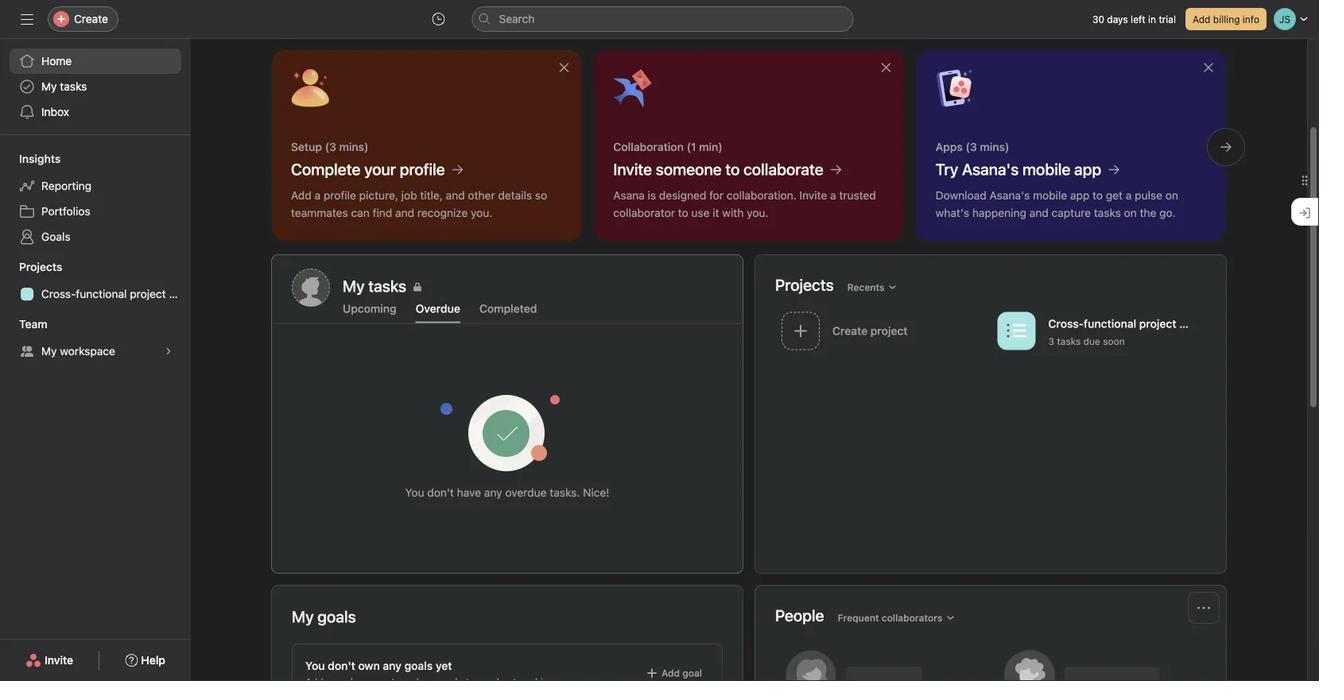 Task type: vqa. For each thing, say whether or not it's contained in the screenshot.


Task type: describe. For each thing, give the bounding box(es) containing it.
you for you don't own any goals yet
[[305, 660, 325, 673]]

see details, my workspace image
[[164, 347, 173, 356]]

collaborate
[[744, 160, 824, 179]]

collaboration (1 min)
[[614, 140, 723, 154]]

my goals
[[292, 608, 356, 626]]

scroll card carousel right image
[[1220, 141, 1233, 154]]

0 horizontal spatial and
[[395, 206, 415, 220]]

home
[[41, 54, 72, 68]]

create button
[[48, 6, 118, 32]]

projects element
[[0, 253, 191, 310]]

you. inside add a profile picture, job title, and other details so teammates can find and recognize you.
[[471, 206, 493, 220]]

other
[[468, 189, 495, 202]]

recognize
[[418, 206, 468, 220]]

project for cross-functional project plan
[[130, 288, 166, 301]]

search
[[499, 12, 535, 25]]

complete
[[291, 160, 361, 179]]

add billing info
[[1193, 14, 1260, 25]]

go.
[[1160, 206, 1176, 220]]

the
[[1140, 206, 1157, 220]]

you don't own any goals yet
[[305, 660, 452, 673]]

(3 mins) for asana's
[[966, 140, 1010, 154]]

my tasks link
[[10, 74, 181, 99]]

workspace
[[60, 345, 115, 358]]

try asana's mobile app
[[936, 160, 1102, 179]]

pulse
[[1135, 189, 1163, 202]]

what's
[[936, 206, 970, 220]]

insights button
[[0, 151, 61, 167]]

my for my workspace
[[41, 345, 57, 358]]

goals
[[405, 660, 433, 673]]

any for own
[[383, 660, 402, 673]]

my workspace link
[[10, 339, 181, 364]]

add for add a profile picture, job title, and other details so teammates can find and recognize you.
[[291, 189, 312, 202]]

get
[[1106, 189, 1123, 202]]

apps
[[936, 140, 963, 154]]

tasks inside download asana's mobile app to get a pulse on what's happening and capture tasks on the go.
[[1094, 206, 1122, 220]]

own
[[358, 660, 380, 673]]

to inside download asana's mobile app to get a pulse on what's happening and capture tasks on the go.
[[1093, 189, 1103, 202]]

30 days left in trial
[[1093, 14, 1177, 25]]

title,
[[420, 189, 443, 202]]

upcoming button
[[343, 302, 397, 323]]

asana's for download
[[990, 189, 1030, 202]]

collaboration.
[[727, 189, 797, 202]]

job
[[402, 189, 417, 202]]

functional for cross-functional project plan
[[76, 288, 127, 301]]

info
[[1243, 14, 1260, 25]]

cross- for cross-functional project plan 3 tasks due soon
[[1049, 317, 1084, 330]]

people
[[776, 607, 825, 625]]

team button
[[0, 317, 47, 333]]

1 vertical spatial projects
[[776, 276, 834, 294]]

recents button
[[841, 276, 905, 299]]

left
[[1131, 14, 1146, 25]]

my tasks link
[[343, 275, 723, 298]]

picture,
[[359, 189, 399, 202]]

try
[[936, 160, 959, 179]]

1 horizontal spatial and
[[446, 189, 465, 202]]

find
[[373, 206, 392, 220]]

search button
[[472, 6, 854, 32]]

functional for cross-functional project plan 3 tasks due soon
[[1084, 317, 1137, 330]]

with
[[723, 206, 744, 220]]

1 horizontal spatial to
[[726, 160, 740, 179]]

my tasks
[[343, 277, 407, 296]]

capture
[[1052, 206, 1091, 220]]

tasks.
[[550, 486, 580, 499]]

recents
[[848, 282, 885, 293]]

reporting
[[41, 179, 92, 193]]

add for add goal
[[662, 668, 680, 679]]

setup (3 mins)
[[291, 140, 369, 154]]

project for cross-functional project plan 3 tasks due soon
[[1140, 317, 1177, 330]]

due
[[1084, 336, 1101, 347]]

home link
[[10, 49, 181, 74]]

asana's for try
[[963, 160, 1019, 179]]

asana is designed for collaboration. invite a trusted collaborator to use it with you.
[[614, 189, 877, 220]]

and inside download asana's mobile app to get a pulse on what's happening and capture tasks on the go.
[[1030, 206, 1049, 220]]

reporting link
[[10, 173, 181, 199]]

my for my tasks
[[41, 80, 57, 93]]

is
[[648, 189, 656, 202]]

teammates
[[291, 206, 348, 220]]

inbox
[[41, 105, 69, 119]]

upcoming
[[343, 302, 397, 315]]

overdue button
[[416, 302, 461, 323]]

asana
[[614, 189, 645, 202]]

a for invite
[[831, 189, 837, 202]]

for
[[710, 189, 724, 202]]

cross-functional project plan 3 tasks due soon
[[1049, 317, 1202, 347]]

overdue
[[416, 302, 461, 315]]

goal
[[683, 668, 702, 679]]

collaborator
[[614, 206, 675, 220]]

download asana's mobile app to get a pulse on what's happening and capture tasks on the go.
[[936, 189, 1179, 220]]

profile for your
[[400, 160, 445, 179]]

dismiss image for invite someone to collaborate
[[880, 61, 893, 74]]

invite inside asana is designed for collaboration. invite a trusted collaborator to use it with you.
[[800, 189, 828, 202]]

complete your profile
[[291, 160, 445, 179]]

insights element
[[0, 145, 191, 253]]



Task type: locate. For each thing, give the bounding box(es) containing it.
0 horizontal spatial don't
[[328, 660, 356, 673]]

0 vertical spatial app
[[1075, 160, 1102, 179]]

my inside 'link'
[[41, 80, 57, 93]]

tasks right 3
[[1058, 336, 1081, 347]]

app
[[1075, 160, 1102, 179], [1071, 189, 1090, 202]]

any right have on the bottom of the page
[[484, 486, 502, 499]]

1 horizontal spatial you
[[405, 486, 424, 499]]

you
[[405, 486, 424, 499], [305, 660, 325, 673]]

add goal
[[662, 668, 702, 679]]

my up the "inbox"
[[41, 80, 57, 93]]

2 vertical spatial tasks
[[1058, 336, 1081, 347]]

create project
[[833, 325, 908, 338]]

2 horizontal spatial invite
[[800, 189, 828, 202]]

you left have on the bottom of the page
[[405, 486, 424, 499]]

1 horizontal spatial dismiss image
[[880, 61, 893, 74]]

0 vertical spatial add
[[1193, 14, 1211, 25]]

tasks
[[60, 80, 87, 93], [1094, 206, 1122, 220], [1058, 336, 1081, 347]]

yet
[[436, 660, 452, 673]]

0 horizontal spatial tasks
[[60, 80, 87, 93]]

you don't have any overdue tasks. nice!
[[405, 486, 610, 499]]

your
[[364, 160, 396, 179]]

my down team
[[41, 345, 57, 358]]

mobile up capture
[[1033, 189, 1068, 202]]

cross-functional project plan
[[41, 288, 191, 301]]

profile inside add a profile picture, job title, and other details so teammates can find and recognize you.
[[324, 189, 356, 202]]

1 vertical spatial profile
[[324, 189, 356, 202]]

profile up teammates
[[324, 189, 356, 202]]

a for try
[[1126, 189, 1132, 202]]

on left the
[[1125, 206, 1137, 220]]

tasks down 'get'
[[1094, 206, 1122, 220]]

1 vertical spatial to
[[1093, 189, 1103, 202]]

my workspace
[[41, 345, 115, 358]]

1 dismiss image from the left
[[558, 61, 571, 74]]

cross- inside projects 'element'
[[41, 288, 76, 301]]

plan inside 'cross-functional project plan 3 tasks due soon'
[[1180, 317, 1202, 330]]

1 vertical spatial don't
[[328, 660, 356, 673]]

app inside download asana's mobile app to get a pulse on what's happening and capture tasks on the go.
[[1071, 189, 1090, 202]]

team
[[19, 318, 47, 331]]

app up download asana's mobile app to get a pulse on what's happening and capture tasks on the go.
[[1075, 160, 1102, 179]]

(3 mins) up try asana's mobile app
[[966, 140, 1010, 154]]

1 vertical spatial you
[[305, 660, 325, 673]]

overdue
[[505, 486, 547, 499]]

1 horizontal spatial don't
[[427, 486, 454, 499]]

any for have
[[484, 486, 502, 499]]

goals link
[[10, 224, 181, 250]]

1 vertical spatial mobile
[[1033, 189, 1068, 202]]

add profile photo image
[[292, 269, 330, 307]]

3 a from the left
[[1126, 189, 1132, 202]]

0 horizontal spatial you.
[[471, 206, 493, 220]]

and
[[446, 189, 465, 202], [395, 206, 415, 220], [1030, 206, 1049, 220]]

add inside add a profile picture, job title, and other details so teammates can find and recognize you.
[[291, 189, 312, 202]]

(1 min)
[[687, 140, 723, 154]]

1 horizontal spatial (3 mins)
[[966, 140, 1010, 154]]

so
[[535, 189, 547, 202]]

0 vertical spatial cross-
[[41, 288, 76, 301]]

2 horizontal spatial add
[[1193, 14, 1211, 25]]

cross- down projects dropdown button
[[41, 288, 76, 301]]

project inside 'cross-functional project plan 3 tasks due soon'
[[1140, 317, 1177, 330]]

completed button
[[480, 302, 537, 323]]

app for download asana's mobile app to get a pulse on what's happening and capture tasks on the go.
[[1071, 189, 1090, 202]]

0 vertical spatial don't
[[427, 486, 454, 499]]

0 vertical spatial functional
[[76, 288, 127, 301]]

add left goal
[[662, 668, 680, 679]]

2 horizontal spatial and
[[1030, 206, 1049, 220]]

2 (3 mins) from the left
[[966, 140, 1010, 154]]

to left 'get'
[[1093, 189, 1103, 202]]

to left the use
[[678, 206, 689, 220]]

(3 mins)
[[325, 140, 369, 154], [966, 140, 1010, 154]]

a inside download asana's mobile app to get a pulse on what's happening and capture tasks on the go.
[[1126, 189, 1132, 202]]

details
[[498, 189, 532, 202]]

2 you. from the left
[[747, 206, 769, 220]]

a up teammates
[[315, 189, 321, 202]]

and up recognize
[[446, 189, 465, 202]]

global element
[[0, 39, 191, 134]]

1 horizontal spatial add
[[662, 668, 680, 679]]

projects button
[[0, 259, 62, 275]]

insights
[[19, 152, 61, 165]]

1 horizontal spatial profile
[[400, 160, 445, 179]]

mobile up download asana's mobile app to get a pulse on what's happening and capture tasks on the go.
[[1023, 160, 1071, 179]]

search list box
[[472, 6, 854, 32]]

profile for a
[[324, 189, 356, 202]]

0 horizontal spatial to
[[678, 206, 689, 220]]

0 horizontal spatial any
[[383, 660, 402, 673]]

2 horizontal spatial tasks
[[1094, 206, 1122, 220]]

don't left own
[[328, 660, 356, 673]]

0 horizontal spatial cross-
[[41, 288, 76, 301]]

happening
[[973, 206, 1027, 220]]

create
[[74, 12, 108, 25]]

0 horizontal spatial invite
[[45, 654, 73, 667]]

and down job
[[395, 206, 415, 220]]

1 vertical spatial cross-
[[1049, 317, 1084, 330]]

trusted
[[840, 189, 877, 202]]

functional up teams element
[[76, 288, 127, 301]]

1 horizontal spatial functional
[[1084, 317, 1137, 330]]

app for try asana's mobile app
[[1075, 160, 1102, 179]]

tasks inside my tasks 'link'
[[60, 80, 87, 93]]

to up asana is designed for collaboration. invite a trusted collaborator to use it with you.
[[726, 160, 740, 179]]

0 horizontal spatial on
[[1125, 206, 1137, 220]]

apps (3 mins)
[[936, 140, 1010, 154]]

a left "trusted"
[[831, 189, 837, 202]]

asana's down apps (3 mins)
[[963, 160, 1019, 179]]

create project link
[[776, 307, 992, 358]]

invite someone to collaborate
[[614, 160, 824, 179]]

mobile
[[1023, 160, 1071, 179], [1033, 189, 1068, 202]]

1 vertical spatial add
[[291, 189, 312, 202]]

0 horizontal spatial functional
[[76, 288, 127, 301]]

plan inside projects 'element'
[[169, 288, 191, 301]]

plan for cross-functional project plan
[[169, 288, 191, 301]]

0 horizontal spatial add
[[291, 189, 312, 202]]

0 vertical spatial any
[[484, 486, 502, 499]]

0 vertical spatial asana's
[[963, 160, 1019, 179]]

mobile inside download asana's mobile app to get a pulse on what's happening and capture tasks on the go.
[[1033, 189, 1068, 202]]

someone
[[656, 160, 722, 179]]

designed
[[659, 189, 707, 202]]

0 vertical spatial mobile
[[1023, 160, 1071, 179]]

1 horizontal spatial cross-
[[1049, 317, 1084, 330]]

1 horizontal spatial invite
[[614, 160, 652, 179]]

1 you. from the left
[[471, 206, 493, 220]]

0 horizontal spatial (3 mins)
[[325, 140, 369, 154]]

project
[[130, 288, 166, 301], [1140, 317, 1177, 330]]

add left billing
[[1193, 14, 1211, 25]]

2 my from the top
[[41, 345, 57, 358]]

1 my from the top
[[41, 80, 57, 93]]

0 vertical spatial my
[[41, 80, 57, 93]]

functional inside 'cross-functional project plan 3 tasks due soon'
[[1084, 317, 1137, 330]]

you down my goals
[[305, 660, 325, 673]]

profile up title,
[[400, 160, 445, 179]]

functional inside projects 'element'
[[76, 288, 127, 301]]

0 vertical spatial on
[[1166, 189, 1179, 202]]

plan
[[169, 288, 191, 301], [1180, 317, 1202, 330]]

don't left have on the bottom of the page
[[427, 486, 454, 499]]

0 horizontal spatial you
[[305, 660, 325, 673]]

2 a from the left
[[831, 189, 837, 202]]

invite for invite
[[45, 654, 73, 667]]

in
[[1149, 14, 1157, 25]]

don't for own
[[328, 660, 356, 673]]

and left capture
[[1030, 206, 1049, 220]]

goals
[[41, 230, 70, 243]]

dismiss image
[[1203, 61, 1216, 74]]

asana's inside download asana's mobile app to get a pulse on what's happening and capture tasks on the go.
[[990, 189, 1030, 202]]

0 horizontal spatial dismiss image
[[558, 61, 571, 74]]

don't
[[427, 486, 454, 499], [328, 660, 356, 673]]

portfolios
[[41, 205, 90, 218]]

0 vertical spatial plan
[[169, 288, 191, 301]]

you for you don't have any overdue tasks. nice!
[[405, 486, 424, 499]]

projects down goals
[[19, 261, 62, 274]]

soon
[[1104, 336, 1125, 347]]

1 horizontal spatial a
[[831, 189, 837, 202]]

3
[[1049, 336, 1055, 347]]

1 vertical spatial app
[[1071, 189, 1090, 202]]

(3 mins) up complete
[[325, 140, 369, 154]]

portfolios link
[[10, 199, 181, 224]]

(3 mins) for your
[[325, 140, 369, 154]]

1 horizontal spatial tasks
[[1058, 336, 1081, 347]]

a right 'get'
[[1126, 189, 1132, 202]]

functional up soon
[[1084, 317, 1137, 330]]

add for add billing info
[[1193, 14, 1211, 25]]

my tasks
[[41, 80, 87, 93]]

0 vertical spatial projects
[[19, 261, 62, 274]]

1 horizontal spatial on
[[1166, 189, 1179, 202]]

project inside 'element'
[[130, 288, 166, 301]]

collaboration
[[614, 140, 684, 154]]

1 a from the left
[[315, 189, 321, 202]]

list image
[[1008, 322, 1027, 341]]

2 horizontal spatial a
[[1126, 189, 1132, 202]]

0 vertical spatial tasks
[[60, 80, 87, 93]]

projects inside dropdown button
[[19, 261, 62, 274]]

0 vertical spatial profile
[[400, 160, 445, 179]]

billing
[[1214, 14, 1241, 25]]

nice!
[[583, 486, 610, 499]]

a inside asana is designed for collaboration. invite a trusted collaborator to use it with you.
[[831, 189, 837, 202]]

1 vertical spatial project
[[1140, 317, 1177, 330]]

my
[[41, 80, 57, 93], [41, 345, 57, 358]]

asana's up happening
[[990, 189, 1030, 202]]

invite for invite someone to collaborate
[[614, 160, 652, 179]]

completed
[[480, 302, 537, 315]]

2 vertical spatial add
[[662, 668, 680, 679]]

download
[[936, 189, 987, 202]]

cross-
[[41, 288, 76, 301], [1049, 317, 1084, 330]]

0 horizontal spatial profile
[[324, 189, 356, 202]]

1 vertical spatial functional
[[1084, 317, 1137, 330]]

0 horizontal spatial a
[[315, 189, 321, 202]]

plan for cross-functional project plan 3 tasks due soon
[[1180, 317, 1202, 330]]

hide sidebar image
[[21, 13, 33, 25]]

30
[[1093, 14, 1105, 25]]

profile
[[400, 160, 445, 179], [324, 189, 356, 202]]

1 horizontal spatial plan
[[1180, 317, 1202, 330]]

have
[[457, 486, 481, 499]]

you. down other
[[471, 206, 493, 220]]

add goal button
[[639, 663, 710, 682]]

invite inside button
[[45, 654, 73, 667]]

1 vertical spatial any
[[383, 660, 402, 673]]

cross- up 3
[[1049, 317, 1084, 330]]

1 horizontal spatial any
[[484, 486, 502, 499]]

frequent collaborators
[[838, 613, 943, 624]]

tasks inside 'cross-functional project plan 3 tasks due soon'
[[1058, 336, 1081, 347]]

frequent collaborators button
[[831, 607, 963, 630]]

0 horizontal spatial project
[[130, 288, 166, 301]]

frequent
[[838, 613, 880, 624]]

1 horizontal spatial projects
[[776, 276, 834, 294]]

mobile for download
[[1033, 189, 1068, 202]]

invite
[[614, 160, 652, 179], [800, 189, 828, 202], [45, 654, 73, 667]]

you. down collaboration.
[[747, 206, 769, 220]]

cross- inside 'cross-functional project plan 3 tasks due soon'
[[1049, 317, 1084, 330]]

dismiss image for complete your profile
[[558, 61, 571, 74]]

2 dismiss image from the left
[[880, 61, 893, 74]]

0 vertical spatial project
[[130, 288, 166, 301]]

tasks down home
[[60, 80, 87, 93]]

add a profile picture, job title, and other details so teammates can find and recognize you.
[[291, 189, 547, 220]]

2 horizontal spatial to
[[1093, 189, 1103, 202]]

to inside asana is designed for collaboration. invite a trusted collaborator to use it with you.
[[678, 206, 689, 220]]

add up teammates
[[291, 189, 312, 202]]

add
[[1193, 14, 1211, 25], [291, 189, 312, 202], [662, 668, 680, 679]]

you. inside asana is designed for collaboration. invite a trusted collaborator to use it with you.
[[747, 206, 769, 220]]

0 horizontal spatial projects
[[19, 261, 62, 274]]

mobile for try
[[1023, 160, 1071, 179]]

1 horizontal spatial you.
[[747, 206, 769, 220]]

1 vertical spatial asana's
[[990, 189, 1030, 202]]

1 horizontal spatial project
[[1140, 317, 1177, 330]]

history image
[[432, 13, 445, 25]]

trial
[[1159, 14, 1177, 25]]

add billing info button
[[1186, 8, 1267, 30]]

cross- for cross-functional project plan
[[41, 288, 76, 301]]

0 vertical spatial invite
[[614, 160, 652, 179]]

1 vertical spatial my
[[41, 345, 57, 358]]

any right own
[[383, 660, 402, 673]]

2 vertical spatial to
[[678, 206, 689, 220]]

teams element
[[0, 310, 191, 368]]

1 (3 mins) from the left
[[325, 140, 369, 154]]

1 vertical spatial tasks
[[1094, 206, 1122, 220]]

1 vertical spatial on
[[1125, 206, 1137, 220]]

0 horizontal spatial plan
[[169, 288, 191, 301]]

2 vertical spatial invite
[[45, 654, 73, 667]]

on up go.
[[1166, 189, 1179, 202]]

0 vertical spatial you
[[405, 486, 424, 499]]

app up capture
[[1071, 189, 1090, 202]]

don't for have
[[427, 486, 454, 499]]

1 vertical spatial invite
[[800, 189, 828, 202]]

you.
[[471, 206, 493, 220], [747, 206, 769, 220]]

1 vertical spatial plan
[[1180, 317, 1202, 330]]

a
[[315, 189, 321, 202], [831, 189, 837, 202], [1126, 189, 1132, 202]]

a inside add a profile picture, job title, and other details so teammates can find and recognize you.
[[315, 189, 321, 202]]

my inside "link"
[[41, 345, 57, 358]]

0 vertical spatial to
[[726, 160, 740, 179]]

help
[[141, 654, 165, 667]]

projects left recents
[[776, 276, 834, 294]]

use
[[692, 206, 710, 220]]

dismiss image
[[558, 61, 571, 74], [880, 61, 893, 74]]



